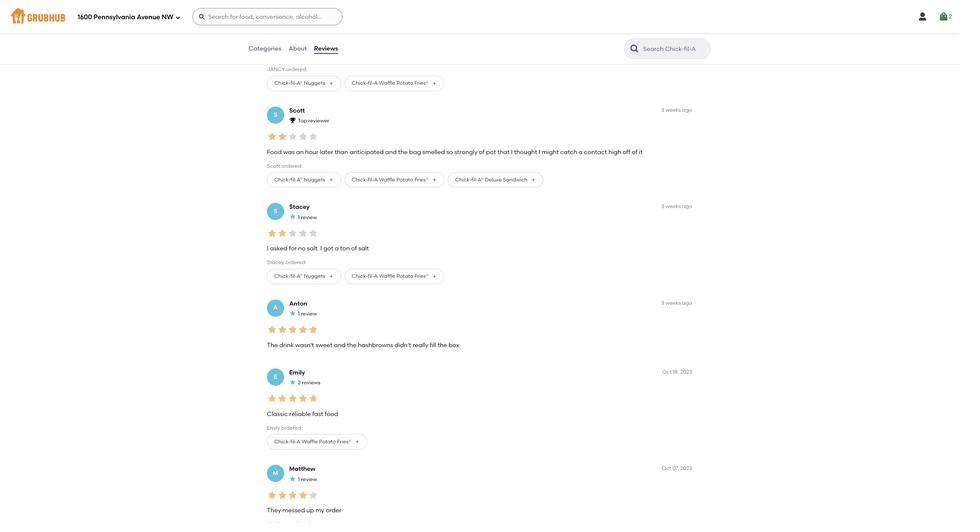 Task type: describe. For each thing, give the bounding box(es) containing it.
weeks for box
[[666, 300, 681, 306]]

i left might
[[539, 149, 540, 156]]

no
[[298, 245, 306, 252]]

later
[[320, 149, 333, 156]]

catch
[[560, 149, 577, 156]]

chick- for chick-fil-a waffle potato fries® button corresponding to to
[[352, 80, 368, 86]]

0 vertical spatial was
[[294, 52, 306, 59]]

an
[[296, 149, 304, 156]]

eat
[[361, 52, 371, 59]]

reliable
[[289, 411, 311, 418]]

ordered: for food
[[286, 67, 307, 73]]

about
[[289, 45, 307, 52]]

the food was too salty i couldn't eat it had to trash it
[[267, 52, 418, 59]]

potato for smelled
[[396, 177, 413, 183]]

they
[[267, 507, 281, 515]]

1 chick-fil-a® nuggets button from the top
[[267, 76, 341, 91]]

2 ago from the top
[[682, 204, 692, 210]]

i right that
[[511, 149, 513, 156]]

categories
[[249, 45, 281, 52]]

thought
[[514, 149, 537, 156]]

hour
[[305, 149, 318, 156]]

smelled
[[422, 149, 445, 156]]

categories button
[[248, 33, 282, 64]]

had
[[378, 52, 389, 59]]

stacey for stacey
[[289, 204, 310, 211]]

1600 pennsylvania avenue nw
[[78, 13, 173, 21]]

so
[[446, 149, 453, 156]]

a® for i asked for no salt. i got a ton of salt
[[297, 273, 303, 279]]

matthew
[[289, 466, 315, 473]]

hashbrowns
[[358, 342, 393, 349]]

1 horizontal spatial of
[[479, 149, 485, 156]]

salt.
[[307, 245, 319, 252]]

3 weeks ago for box
[[661, 300, 692, 306]]

2 horizontal spatial it
[[639, 149, 643, 156]]

plus icon image for chick-fil-a waffle potato fries® button corresponding to to
[[432, 81, 437, 86]]

chick-fil-a® nuggets button for scott
[[267, 172, 341, 188]]

18,
[[673, 369, 679, 375]]

search icon image
[[630, 44, 640, 54]]

plus icon image for chick-fil-a waffle potato fries® button corresponding to salt
[[432, 274, 437, 279]]

the for the drink wasn't sweet and the hashbrowns didn't really fill the box
[[267, 342, 278, 349]]

fries® for salt
[[414, 273, 429, 279]]

stacey for stacey ordered:
[[267, 260, 284, 266]]

classic reliable fast food
[[267, 411, 338, 418]]

really
[[413, 342, 428, 349]]

1600
[[78, 13, 92, 21]]

1 for m
[[298, 477, 300, 483]]

ordered: for reliable
[[281, 426, 302, 432]]

plus icon image for 1st chick-fil-a® nuggets button
[[329, 81, 334, 86]]

anton
[[289, 300, 307, 308]]

e
[[274, 374, 277, 381]]

the for the food was too salty i couldn't eat it had to trash it
[[267, 52, 278, 59]]

1 horizontal spatial a
[[579, 149, 583, 156]]

scott for scott
[[289, 107, 305, 114]]

pot
[[486, 149, 496, 156]]

food was an hour later than anticipated and the bag smelled so strongly of pot that i thought i might catch a contact high off of it
[[267, 149, 643, 156]]

than
[[335, 149, 348, 156]]

for
[[289, 245, 297, 252]]

fries® for to
[[414, 80, 429, 86]]

plus icon image for chick-fil-a waffle potato fries® button associated with smelled
[[432, 177, 437, 183]]

plus icon image for chick-fil-a® nuggets button corresponding to scott
[[329, 177, 334, 183]]

oct 07, 2023
[[662, 466, 692, 472]]

too
[[307, 52, 317, 59]]

nw
[[162, 13, 173, 21]]

emily for emily  ordered:
[[267, 426, 280, 432]]

wasn't
[[295, 342, 314, 349]]

ton
[[340, 245, 350, 252]]

waffle for of
[[379, 273, 395, 279]]

strongly
[[454, 149, 477, 156]]

sandwich
[[503, 177, 527, 183]]

2 3 weeks ago from the top
[[661, 204, 692, 210]]

sweet
[[315, 342, 333, 349]]

my
[[315, 507, 324, 515]]

3 weeks ago for so
[[661, 107, 692, 113]]

0 horizontal spatial svg image
[[198, 13, 205, 20]]

the drink wasn't sweet and the hashbrowns didn't really fill the box
[[267, 342, 459, 349]]

order
[[326, 507, 341, 515]]

reviews
[[314, 45, 338, 52]]

chick- for chick-fil-a® deluxe sandwich button
[[455, 177, 472, 183]]

1 for s
[[298, 215, 300, 221]]

ago for so
[[682, 107, 692, 113]]

1 review for no
[[298, 215, 317, 221]]

2 button
[[939, 9, 952, 24]]

chick-fil-a waffle potato fries® button for to
[[344, 76, 445, 91]]

fill
[[430, 342, 436, 349]]

fil- for chick-fil-a waffle potato fries® button corresponding to to
[[368, 80, 374, 86]]

fil- for 1st chick-fil-a® nuggets button
[[291, 80, 297, 86]]

top
[[298, 118, 307, 124]]

review for too
[[301, 21, 317, 27]]

a for ton
[[374, 273, 378, 279]]

2023 for they messed up my order
[[680, 466, 692, 472]]

a for it
[[374, 80, 378, 86]]

top reviewer
[[298, 118, 329, 124]]

Search for food, convenience, alcohol... search field
[[192, 8, 342, 25]]

review for my
[[301, 477, 317, 483]]

fil- for chick-fil-a® nuggets button corresponding to scott
[[291, 177, 297, 183]]

oct 18, 2023
[[662, 369, 692, 375]]

2 weeks from the top
[[666, 204, 681, 210]]

fries® for smelled
[[414, 177, 429, 183]]

i left asked
[[267, 245, 269, 252]]

high
[[608, 149, 621, 156]]

1 review for sweet
[[298, 311, 317, 317]]

s for stacey
[[274, 208, 277, 215]]

anticipated
[[350, 149, 384, 156]]

main navigation navigation
[[0, 0, 959, 33]]

weeks for so
[[666, 107, 681, 113]]

up
[[306, 507, 314, 515]]

got
[[323, 245, 333, 252]]

a® for the food was too salty i couldn't eat it had to trash it
[[297, 80, 303, 86]]

fil- for chick-fil-a waffle potato fries® button below fast
[[291, 439, 297, 445]]

i asked for no salt. i got a ton of salt
[[267, 245, 369, 252]]

ordered: for asked
[[285, 260, 307, 266]]

1 vertical spatial food
[[325, 411, 338, 418]]

0 horizontal spatial the
[[347, 342, 357, 349]]

jancy for jancy
[[289, 10, 311, 18]]

oct for they messed up my order
[[662, 466, 671, 472]]

chick-fil-a waffle potato fries® for of
[[352, 273, 429, 279]]



Task type: vqa. For each thing, say whether or not it's contained in the screenshot.
left cheese
no



Task type: locate. For each thing, give the bounding box(es) containing it.
0 horizontal spatial it
[[373, 52, 376, 59]]

salt
[[358, 245, 369, 252]]

they messed up my order
[[267, 507, 341, 515]]

2 the from the top
[[267, 342, 278, 349]]

chick-fil-a waffle potato fries® for bag
[[352, 177, 429, 183]]

review for sweet
[[301, 311, 317, 317]]

reviewer
[[308, 118, 329, 124]]

2 for 2 reviews
[[298, 380, 301, 386]]

2 2023 from the top
[[680, 466, 692, 472]]

bag
[[409, 149, 421, 156]]

2 3 from the top
[[661, 204, 664, 210]]

1 review for too
[[298, 21, 317, 27]]

stacey ordered:
[[267, 260, 307, 266]]

chick-fil-a® nuggets button down scott ordered:
[[267, 172, 341, 188]]

2 review from the top
[[301, 215, 317, 221]]

that
[[497, 149, 510, 156]]

ordered: down an
[[281, 163, 303, 169]]

oct left "07,"
[[662, 466, 671, 472]]

the up jancy ordered: at the left of the page
[[267, 52, 278, 59]]

chick- down stacey ordered:
[[274, 273, 291, 279]]

1 vertical spatial nuggets
[[304, 177, 325, 183]]

1 3 weeks ago from the top
[[661, 107, 692, 113]]

fil- down scott ordered:
[[291, 177, 297, 183]]

1 horizontal spatial and
[[385, 149, 397, 156]]

a
[[579, 149, 583, 156], [335, 245, 339, 252]]

0 vertical spatial 2
[[949, 13, 952, 20]]

2 horizontal spatial svg image
[[939, 12, 949, 22]]

chick- down eat
[[352, 80, 368, 86]]

stacey
[[289, 204, 310, 211], [267, 260, 284, 266]]

oct for classic reliable fast food
[[662, 369, 672, 375]]

0 vertical spatial the
[[267, 52, 278, 59]]

1 review up salt.
[[298, 215, 317, 221]]

chick-fil-a® nuggets down stacey ordered:
[[274, 273, 325, 279]]

fries®
[[414, 80, 429, 86], [414, 177, 429, 183], [414, 273, 429, 279], [337, 439, 351, 445]]

07,
[[672, 466, 679, 472]]

a® down scott ordered:
[[297, 177, 303, 183]]

0 horizontal spatial a
[[335, 245, 339, 252]]

2 chick-fil-a® nuggets button from the top
[[267, 172, 341, 188]]

1 vertical spatial chick-fil-a® nuggets button
[[267, 172, 341, 188]]

1 chick-fil-a® nuggets from the top
[[274, 80, 325, 86]]

1 vertical spatial s
[[274, 208, 277, 215]]

2 1 from the top
[[298, 215, 300, 221]]

2 reviews
[[298, 380, 320, 386]]

2 vertical spatial chick-fil-a® nuggets button
[[267, 269, 341, 284]]

fil- for chick-fil-a® deluxe sandwich button
[[472, 177, 478, 183]]

0 horizontal spatial 2
[[298, 380, 301, 386]]

review up "about" at the left of the page
[[301, 21, 317, 27]]

the left bag
[[398, 149, 408, 156]]

ordered: down reliable
[[281, 426, 302, 432]]

stacey down asked
[[267, 260, 284, 266]]

chick-
[[274, 80, 291, 86], [352, 80, 368, 86], [274, 177, 291, 183], [352, 177, 368, 183], [455, 177, 472, 183], [274, 273, 291, 279], [352, 273, 368, 279], [274, 439, 291, 445]]

a® down jancy ordered: at the left of the page
[[297, 80, 303, 86]]

chick-fil-a® nuggets
[[274, 80, 325, 86], [274, 177, 325, 183], [274, 273, 325, 279]]

review
[[301, 21, 317, 27], [301, 215, 317, 221], [301, 311, 317, 317], [301, 477, 317, 483]]

1 vertical spatial jancy
[[267, 67, 285, 73]]

j
[[274, 15, 277, 22]]

scott ordered:
[[267, 163, 303, 169]]

2 for 2
[[949, 13, 952, 20]]

nuggets
[[304, 80, 325, 86], [304, 177, 325, 183], [304, 273, 325, 279]]

0 vertical spatial chick-fil-a® nuggets
[[274, 80, 325, 86]]

it right trash
[[415, 52, 418, 59]]

1 1 from the top
[[298, 21, 300, 27]]

review up salt.
[[301, 215, 317, 221]]

it right eat
[[373, 52, 376, 59]]

plus icon image inside chick-fil-a® deluxe sandwich button
[[531, 177, 536, 183]]

waffle
[[379, 80, 395, 86], [379, 177, 395, 183], [379, 273, 395, 279], [302, 439, 318, 445]]

oct
[[662, 369, 672, 375], [662, 466, 671, 472]]

chick- down emily  ordered:
[[274, 439, 291, 445]]

2
[[949, 13, 952, 20], [298, 380, 301, 386]]

1 horizontal spatial 2
[[949, 13, 952, 20]]

1 vertical spatial 3
[[661, 204, 664, 210]]

m
[[273, 470, 278, 477]]

chick- down salt
[[352, 273, 368, 279]]

and left bag
[[385, 149, 397, 156]]

2 vertical spatial 3 weeks ago
[[661, 300, 692, 306]]

star icon image
[[289, 20, 296, 27], [267, 35, 277, 45], [277, 35, 288, 45], [288, 35, 298, 45], [298, 35, 308, 45], [308, 35, 318, 45], [267, 132, 277, 142], [277, 132, 288, 142], [288, 132, 298, 142], [298, 132, 308, 142], [308, 132, 318, 142], [289, 214, 296, 220], [267, 228, 277, 239], [277, 228, 288, 239], [288, 228, 298, 239], [298, 228, 308, 239], [308, 228, 318, 239], [289, 310, 296, 317], [267, 325, 277, 335], [277, 325, 288, 335], [288, 325, 298, 335], [298, 325, 308, 335], [308, 325, 318, 335], [289, 379, 296, 386], [267, 394, 277, 404], [277, 394, 288, 404], [288, 394, 298, 404], [298, 394, 308, 404], [308, 394, 318, 404], [289, 476, 296, 483], [267, 491, 277, 501], [277, 491, 288, 501], [288, 491, 298, 501], [298, 491, 308, 501], [308, 491, 318, 501]]

chick-fil-a® nuggets down jancy ordered: at the left of the page
[[274, 80, 325, 86]]

chick- for chick-fil-a® nuggets button associated with stacey
[[274, 273, 291, 279]]

0 horizontal spatial scott
[[267, 163, 280, 169]]

1 down the matthew
[[298, 477, 300, 483]]

1 horizontal spatial emily
[[289, 369, 305, 377]]

jancy down categories button
[[267, 67, 285, 73]]

couldn't
[[336, 52, 360, 59]]

0 vertical spatial ago
[[682, 107, 692, 113]]

pennsylvania
[[94, 13, 135, 21]]

0 vertical spatial 2023
[[680, 369, 692, 375]]

chick- for chick-fil-a® nuggets button corresponding to scott
[[274, 177, 291, 183]]

0 vertical spatial stacey
[[289, 204, 310, 211]]

3 1 review from the top
[[298, 311, 317, 317]]

avenue
[[137, 13, 160, 21]]

2 horizontal spatial the
[[438, 342, 447, 349]]

0 vertical spatial chick-fil-a® nuggets button
[[267, 76, 341, 91]]

food
[[279, 52, 293, 59], [325, 411, 338, 418]]

0 vertical spatial a
[[579, 149, 583, 156]]

0 horizontal spatial food
[[279, 52, 293, 59]]

the left the hashbrowns
[[347, 342, 357, 349]]

1 2023 from the top
[[680, 369, 692, 375]]

svg image
[[175, 15, 180, 20]]

classic
[[267, 411, 288, 418]]

was
[[294, 52, 306, 59], [283, 149, 295, 156]]

2 vertical spatial ago
[[682, 300, 692, 306]]

chick- for chick-fil-a waffle potato fries® button associated with smelled
[[352, 177, 368, 183]]

fil- down eat
[[368, 80, 374, 86]]

drink
[[279, 342, 294, 349]]

emily up 2 reviews
[[289, 369, 305, 377]]

chick-fil-a® nuggets button down stacey ordered:
[[267, 269, 341, 284]]

1 for a
[[298, 311, 300, 317]]

chick-fil-a waffle potato fries® down fast
[[274, 439, 351, 445]]

1 review down the anton
[[298, 311, 317, 317]]

chick-fil-a waffle potato fries® for had
[[352, 80, 429, 86]]

1 s from the top
[[274, 111, 277, 118]]

chick- down jancy ordered: at the left of the page
[[274, 80, 291, 86]]

1 review
[[298, 21, 317, 27], [298, 215, 317, 221], [298, 311, 317, 317], [298, 477, 317, 483]]

0 vertical spatial weeks
[[666, 107, 681, 113]]

potato
[[396, 80, 413, 86], [396, 177, 413, 183], [396, 273, 413, 279], [319, 439, 336, 445]]

chick-fil-a® deluxe sandwich button
[[448, 172, 543, 188]]

1 right j
[[298, 21, 300, 27]]

chick-fil-a waffle potato fries® button
[[344, 76, 445, 91], [344, 172, 445, 188], [344, 269, 445, 284], [267, 435, 367, 450]]

a® inside chick-fil-a® deluxe sandwich button
[[478, 177, 484, 183]]

3 3 from the top
[[661, 300, 664, 306]]

1 vertical spatial chick-fil-a® nuggets
[[274, 177, 325, 183]]

0 horizontal spatial stacey
[[267, 260, 284, 266]]

review down the anton
[[301, 311, 317, 317]]

messed
[[282, 507, 305, 515]]

ordered: for was
[[281, 163, 303, 169]]

3 weeks from the top
[[666, 300, 681, 306]]

weeks
[[666, 107, 681, 113], [666, 204, 681, 210], [666, 300, 681, 306]]

0 vertical spatial s
[[274, 111, 277, 118]]

emily
[[289, 369, 305, 377], [267, 426, 280, 432]]

1 review down the matthew
[[298, 477, 317, 483]]

fil-
[[291, 80, 297, 86], [368, 80, 374, 86], [291, 177, 297, 183], [368, 177, 374, 183], [472, 177, 478, 183], [291, 273, 297, 279], [368, 273, 374, 279], [291, 439, 297, 445]]

fil- for chick-fil-a® nuggets button associated with stacey
[[291, 273, 297, 279]]

trash
[[398, 52, 413, 59]]

s for scott
[[274, 111, 277, 118]]

Search Chick-fil-A search field
[[642, 45, 708, 53]]

was left an
[[283, 149, 295, 156]]

1 weeks from the top
[[666, 107, 681, 113]]

chick-fil-a waffle potato fries® button for smelled
[[344, 172, 445, 188]]

1 vertical spatial stacey
[[267, 260, 284, 266]]

1 review from the top
[[301, 21, 317, 27]]

fil- down stacey ordered:
[[291, 273, 297, 279]]

0 horizontal spatial of
[[351, 245, 357, 252]]

4 1 from the top
[[298, 477, 300, 483]]

0 vertical spatial food
[[279, 52, 293, 59]]

0 horizontal spatial emily
[[267, 426, 280, 432]]

3 3 weeks ago from the top
[[661, 300, 692, 306]]

contact
[[584, 149, 607, 156]]

chick- down scott ordered:
[[274, 177, 291, 183]]

chick-fil-a® nuggets for stacey
[[274, 273, 325, 279]]

4 review from the top
[[301, 477, 317, 483]]

plus icon image for chick-fil-a® deluxe sandwich button
[[531, 177, 536, 183]]

1 vertical spatial 2
[[298, 380, 301, 386]]

to
[[391, 52, 397, 59]]

chick-fil-a waffle potato fries® button for salt
[[344, 269, 445, 284]]

0 vertical spatial and
[[385, 149, 397, 156]]

nuggets down "too"
[[304, 80, 325, 86]]

svg image
[[918, 12, 928, 22], [939, 12, 949, 22], [198, 13, 205, 20]]

fast
[[312, 411, 323, 418]]

nuggets for scott
[[304, 177, 325, 183]]

1 3 from the top
[[661, 107, 664, 113]]

nuggets down hour
[[304, 177, 325, 183]]

3 ago from the top
[[682, 300, 692, 306]]

s up asked
[[274, 208, 277, 215]]

1 vertical spatial a
[[335, 245, 339, 252]]

chick-fil-a® deluxe sandwich
[[455, 177, 527, 183]]

food
[[267, 149, 282, 156]]

chick- for chick-fil-a waffle potato fries® button below fast
[[274, 439, 291, 445]]

2023 right "07,"
[[680, 466, 692, 472]]

1 vertical spatial 3 weeks ago
[[661, 204, 692, 210]]

1 review up "about" at the left of the page
[[298, 21, 317, 27]]

1 down the anton
[[298, 311, 300, 317]]

plus icon image for chick-fil-a® nuggets button associated with stacey
[[329, 274, 334, 279]]

emily for emily
[[289, 369, 305, 377]]

nuggets down salt.
[[304, 273, 325, 279]]

of right off
[[632, 149, 638, 156]]

chick-fil-a waffle potato fries®
[[352, 80, 429, 86], [352, 177, 429, 183], [352, 273, 429, 279], [274, 439, 351, 445]]

fil- down salt
[[368, 273, 374, 279]]

0 horizontal spatial and
[[334, 342, 346, 349]]

1 horizontal spatial svg image
[[918, 12, 928, 22]]

fil- for chick-fil-a waffle potato fries® button corresponding to salt
[[368, 273, 374, 279]]

3 for so
[[661, 107, 664, 113]]

oct left 18,
[[662, 369, 672, 375]]

the left drink
[[267, 342, 278, 349]]

s left trophy icon
[[274, 111, 277, 118]]

reviews
[[302, 380, 320, 386]]

scott
[[289, 107, 305, 114], [267, 163, 280, 169]]

1 horizontal spatial scott
[[289, 107, 305, 114]]

0 horizontal spatial jancy
[[267, 67, 285, 73]]

the right fill
[[438, 342, 447, 349]]

3 review from the top
[[301, 311, 317, 317]]

1 vertical spatial oct
[[662, 466, 671, 472]]

might
[[542, 149, 559, 156]]

a
[[374, 80, 378, 86], [374, 177, 378, 183], [374, 273, 378, 279], [273, 304, 278, 312], [297, 439, 300, 445]]

scott down food
[[267, 163, 280, 169]]

2 vertical spatial 3
[[661, 300, 664, 306]]

of left pot
[[479, 149, 485, 156]]

plus icon image for chick-fil-a waffle potato fries® button below fast
[[355, 440, 360, 445]]

fil- down emily  ordered:
[[291, 439, 297, 445]]

2 s from the top
[[274, 208, 277, 215]]

4 1 review from the top
[[298, 477, 317, 483]]

chick- down anticipated
[[352, 177, 368, 183]]

1 1 review from the top
[[298, 21, 317, 27]]

a® left deluxe
[[478, 177, 484, 183]]

food right fast
[[325, 411, 338, 418]]

2 vertical spatial weeks
[[666, 300, 681, 306]]

jancy right j
[[289, 10, 311, 18]]

a® down stacey ordered:
[[297, 273, 303, 279]]

ago for box
[[682, 300, 692, 306]]

chick- down strongly
[[455, 177, 472, 183]]

chick-fil-a waffle potato fries® down salt
[[352, 273, 429, 279]]

i right salty
[[333, 52, 335, 59]]

2023 for classic reliable fast food
[[680, 369, 692, 375]]

1 horizontal spatial stacey
[[289, 204, 310, 211]]

chick-fil-a waffle potato fries® button down the to on the left top of the page
[[344, 76, 445, 91]]

potato for to
[[396, 80, 413, 86]]

it right off
[[639, 149, 643, 156]]

0 vertical spatial jancy
[[289, 10, 311, 18]]

0 vertical spatial oct
[[662, 369, 672, 375]]

didn't
[[395, 342, 411, 349]]

0 vertical spatial 3 weeks ago
[[661, 107, 692, 113]]

2 inside button
[[949, 13, 952, 20]]

chick-fil-a waffle potato fries® button down fast
[[267, 435, 367, 450]]

scott for scott ordered:
[[267, 163, 280, 169]]

2 horizontal spatial of
[[632, 149, 638, 156]]

of
[[479, 149, 485, 156], [632, 149, 638, 156], [351, 245, 357, 252]]

asked
[[270, 245, 287, 252]]

chick-fil-a waffle potato fries® button down salt
[[344, 269, 445, 284]]

chick-fil-a® nuggets button down jancy ordered: at the left of the page
[[267, 76, 341, 91]]

1 horizontal spatial food
[[325, 411, 338, 418]]

chick-fil-a® nuggets down scott ordered:
[[274, 177, 325, 183]]

1 up the no
[[298, 215, 300, 221]]

1 vertical spatial ago
[[682, 204, 692, 210]]

off
[[623, 149, 630, 156]]

1 ago from the top
[[682, 107, 692, 113]]

waffle for bag
[[379, 177, 395, 183]]

jancy ordered:
[[267, 67, 307, 73]]

1 vertical spatial scott
[[267, 163, 280, 169]]

trophy icon image
[[289, 117, 296, 124]]

1 horizontal spatial jancy
[[289, 10, 311, 18]]

emily  ordered:
[[267, 426, 302, 432]]

jancy for jancy ordered:
[[267, 67, 285, 73]]

fil- for chick-fil-a waffle potato fries® button associated with smelled
[[368, 177, 374, 183]]

a® for food was an hour later than anticipated and the bag smelled so strongly of pot that i thought i might catch a contact high off of it
[[297, 177, 303, 183]]

a left "ton"
[[335, 245, 339, 252]]

chick-fil-a® nuggets for scott
[[274, 177, 325, 183]]

about button
[[288, 33, 307, 64]]

3 nuggets from the top
[[304, 273, 325, 279]]

ordered: down for
[[285, 260, 307, 266]]

food up jancy ordered: at the left of the page
[[279, 52, 293, 59]]

chick-fil-a waffle potato fries® button down bag
[[344, 172, 445, 188]]

3 chick-fil-a® nuggets button from the top
[[267, 269, 341, 284]]

jancy
[[289, 10, 311, 18], [267, 67, 285, 73]]

waffle for had
[[379, 80, 395, 86]]

emily down the classic at the bottom left of page
[[267, 426, 280, 432]]

2 vertical spatial chick-fil-a® nuggets
[[274, 273, 325, 279]]

plus icon image
[[329, 81, 334, 86], [432, 81, 437, 86], [329, 177, 334, 183], [432, 177, 437, 183], [531, 177, 536, 183], [329, 274, 334, 279], [432, 274, 437, 279], [355, 440, 360, 445]]

1 horizontal spatial the
[[398, 149, 408, 156]]

chick- for chick-fil-a waffle potato fries® button corresponding to salt
[[352, 273, 368, 279]]

2 nuggets from the top
[[304, 177, 325, 183]]

fil- down anticipated
[[368, 177, 374, 183]]

a for the
[[374, 177, 378, 183]]

nuggets for stacey
[[304, 273, 325, 279]]

3 1 from the top
[[298, 311, 300, 317]]

of right "ton"
[[351, 245, 357, 252]]

1 the from the top
[[267, 52, 278, 59]]

a right catch
[[579, 149, 583, 156]]

chick-fil-a waffle potato fries® down the to on the left top of the page
[[352, 80, 429, 86]]

2 chick-fil-a® nuggets from the top
[[274, 177, 325, 183]]

3 for box
[[661, 300, 664, 306]]

ordered: down "too"
[[286, 67, 307, 73]]

stacey up the no
[[289, 204, 310, 211]]

1 vertical spatial 2023
[[680, 466, 692, 472]]

svg image inside 2 button
[[939, 12, 949, 22]]

chick-fil-a® nuggets button for stacey
[[267, 269, 341, 284]]

review for no
[[301, 215, 317, 221]]

1 vertical spatial emily
[[267, 426, 280, 432]]

it
[[373, 52, 376, 59], [415, 52, 418, 59], [639, 149, 643, 156]]

1 vertical spatial and
[[334, 342, 346, 349]]

i left got
[[320, 245, 322, 252]]

deluxe
[[485, 177, 502, 183]]

fil- down jancy ordered: at the left of the page
[[291, 80, 297, 86]]

box
[[449, 342, 459, 349]]

salty
[[318, 52, 332, 59]]

potato for salt
[[396, 273, 413, 279]]

ordered:
[[286, 67, 307, 73], [281, 163, 303, 169], [285, 260, 307, 266], [281, 426, 302, 432]]

1 vertical spatial the
[[267, 342, 278, 349]]

2023 right 18,
[[680, 369, 692, 375]]

2 1 review from the top
[[298, 215, 317, 221]]

0 vertical spatial nuggets
[[304, 80, 325, 86]]

fil- left deluxe
[[472, 177, 478, 183]]

3 chick-fil-a® nuggets from the top
[[274, 273, 325, 279]]

review down the matthew
[[301, 477, 317, 483]]

0 vertical spatial scott
[[289, 107, 305, 114]]

0 vertical spatial 3
[[661, 107, 664, 113]]

1 vertical spatial weeks
[[666, 204, 681, 210]]

reviews button
[[314, 33, 338, 64]]

and
[[385, 149, 397, 156], [334, 342, 346, 349]]

and right sweet
[[334, 342, 346, 349]]

1 nuggets from the top
[[304, 80, 325, 86]]

was left "too"
[[294, 52, 306, 59]]

1 vertical spatial was
[[283, 149, 295, 156]]

1 horizontal spatial it
[[415, 52, 418, 59]]

scott up trophy icon
[[289, 107, 305, 114]]

1 for j
[[298, 21, 300, 27]]

the
[[398, 149, 408, 156], [347, 342, 357, 349], [438, 342, 447, 349]]

chick-fil-a waffle potato fries® down anticipated
[[352, 177, 429, 183]]

2 vertical spatial nuggets
[[304, 273, 325, 279]]

0 vertical spatial emily
[[289, 369, 305, 377]]

chick- for 1st chick-fil-a® nuggets button
[[274, 80, 291, 86]]

1 review for my
[[298, 477, 317, 483]]



